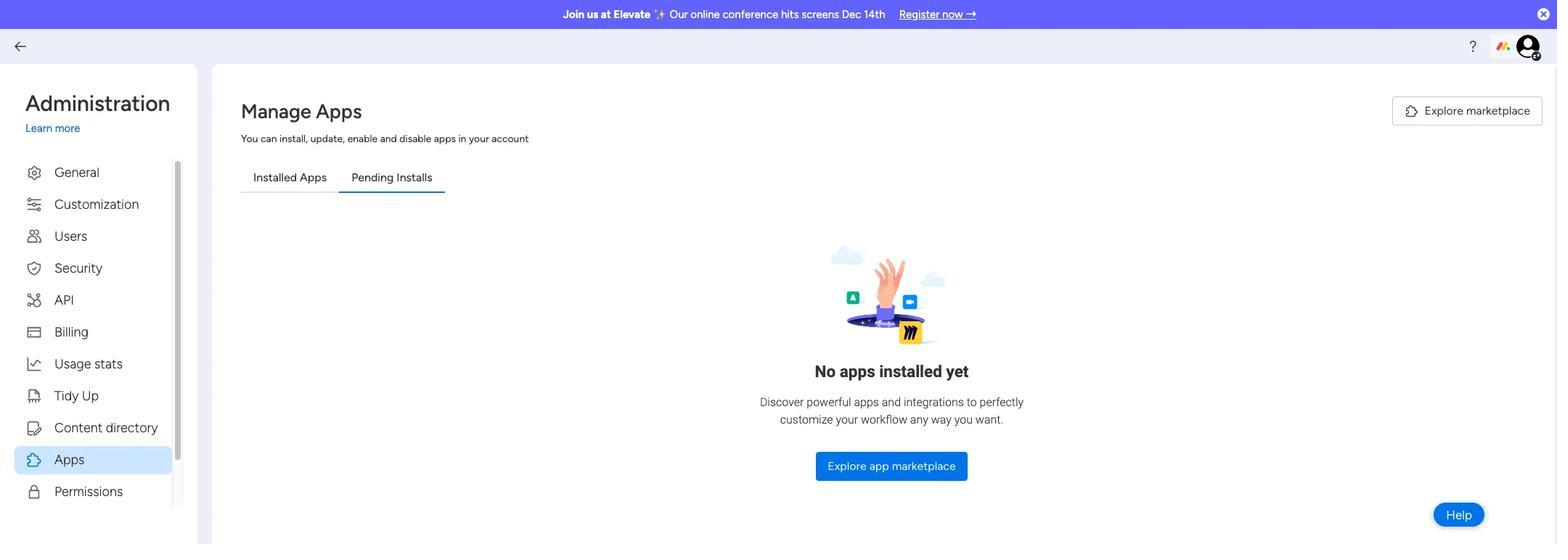 Task type: vqa. For each thing, say whether or not it's contained in the screenshot.
1st project from the bottom
no



Task type: locate. For each thing, give the bounding box(es) containing it.
1 horizontal spatial and
[[882, 396, 901, 410]]

0 horizontal spatial marketplace
[[892, 460, 956, 474]]

perfectly
[[980, 396, 1024, 410]]

security button
[[15, 254, 172, 283]]

0 vertical spatial apps
[[316, 99, 362, 123]]

and right the enable
[[380, 133, 397, 145]]

discover
[[760, 396, 804, 410]]

marketplace
[[1467, 104, 1531, 118], [892, 460, 956, 474]]

explore marketplace
[[1425, 104, 1531, 118]]

apps up workflow
[[854, 396, 879, 410]]

customization
[[54, 196, 139, 212]]

apps up update,
[[316, 99, 362, 123]]

more
[[55, 122, 80, 135]]

administration learn more
[[25, 91, 170, 135]]

permissions
[[54, 484, 123, 500]]

disable
[[399, 133, 431, 145]]

apps right "no"
[[840, 362, 875, 381]]

apps inside discover powerful apps and integrations to perfectly customize your workflow any way you want.
[[854, 396, 879, 410]]

explore
[[1425, 104, 1464, 118], [828, 460, 867, 474]]

→
[[966, 8, 977, 21]]

1 horizontal spatial marketplace
[[1467, 104, 1531, 118]]

0 horizontal spatial explore
[[828, 460, 867, 474]]

✨
[[653, 8, 667, 21]]

2 vertical spatial apps
[[854, 396, 879, 410]]

marketplace down help 'image'
[[1467, 104, 1531, 118]]

can
[[261, 133, 277, 145]]

help image
[[1466, 39, 1480, 54]]

and inside discover powerful apps and integrations to perfectly customize your workflow any way you want.
[[882, 396, 901, 410]]

apps
[[434, 133, 456, 145], [840, 362, 875, 381], [854, 396, 879, 410]]

apps left in
[[434, 133, 456, 145]]

2 vertical spatial apps
[[54, 452, 85, 468]]

apps inside installed apps "link"
[[300, 171, 327, 184]]

conference
[[723, 8, 779, 21]]

1 vertical spatial explore
[[828, 460, 867, 474]]

your inside discover powerful apps and integrations to perfectly customize your workflow any way you want.
[[836, 413, 858, 427]]

1 vertical spatial your
[[836, 413, 858, 427]]

security
[[54, 260, 102, 276]]

content
[[54, 420, 103, 436]]

usage
[[54, 356, 91, 372]]

help button
[[1434, 503, 1485, 527]]

0 horizontal spatial and
[[380, 133, 397, 145]]

1 vertical spatial marketplace
[[892, 460, 956, 474]]

your down powerful
[[836, 413, 858, 427]]

integrations
[[904, 396, 964, 410]]

no apps installed yet
[[815, 362, 969, 381]]

no
[[815, 362, 836, 381]]

enable
[[348, 133, 378, 145]]

0 vertical spatial marketplace
[[1467, 104, 1531, 118]]

explore for explore marketplace
[[1425, 104, 1464, 118]]

manage
[[241, 99, 311, 123]]

up
[[82, 388, 99, 404]]

billing button
[[15, 318, 172, 347]]

tab list
[[241, 164, 1543, 193]]

your right in
[[469, 133, 489, 145]]

want.
[[976, 413, 1004, 427]]

pending installs
[[352, 171, 432, 184]]

now
[[942, 8, 963, 21]]

permissions button
[[15, 478, 172, 506]]

1 vertical spatial apps
[[840, 362, 875, 381]]

1 vertical spatial apps
[[300, 171, 327, 184]]

1 horizontal spatial explore
[[1425, 104, 1464, 118]]

at
[[601, 8, 611, 21]]

apps
[[316, 99, 362, 123], [300, 171, 327, 184], [54, 452, 85, 468]]

join
[[563, 8, 585, 21]]

join us at elevate ✨ our online conference hits screens dec 14th
[[563, 8, 886, 21]]

0 vertical spatial your
[[469, 133, 489, 145]]

learn
[[25, 122, 52, 135]]

in
[[458, 133, 466, 145]]

dec
[[842, 8, 861, 21]]

us
[[587, 8, 598, 21]]

0 vertical spatial and
[[380, 133, 397, 145]]

installs
[[397, 171, 432, 184]]

api button
[[15, 286, 172, 315]]

apps right installed
[[300, 171, 327, 184]]

tidy up
[[54, 388, 99, 404]]

your
[[469, 133, 489, 145], [836, 413, 858, 427]]

explore marketplace button
[[1392, 97, 1543, 126]]

installed apps
[[253, 171, 327, 184]]

1 horizontal spatial your
[[836, 413, 858, 427]]

screens
[[802, 8, 839, 21]]

marketplace right app
[[892, 460, 956, 474]]

update,
[[311, 133, 345, 145]]

1 vertical spatial and
[[882, 396, 901, 410]]

apps down content
[[54, 452, 85, 468]]

and up workflow
[[882, 396, 901, 410]]

0 vertical spatial explore
[[1425, 104, 1464, 118]]

and
[[380, 133, 397, 145], [882, 396, 901, 410]]

elevate
[[614, 8, 651, 21]]



Task type: describe. For each thing, give the bounding box(es) containing it.
you
[[955, 413, 973, 427]]

discover powerful apps and integrations to perfectly customize your workflow any way you want.
[[760, 396, 1024, 427]]

apps inside apps button
[[54, 452, 85, 468]]

stats
[[94, 356, 123, 372]]

content directory button
[[15, 414, 172, 443]]

customize
[[780, 413, 833, 427]]

tidy
[[54, 388, 79, 404]]

tab list containing installed apps
[[241, 164, 1543, 193]]

installed apps link
[[242, 165, 338, 191]]

0 horizontal spatial your
[[469, 133, 489, 145]]

register
[[899, 8, 940, 21]]

users
[[54, 228, 87, 244]]

powerful
[[807, 396, 851, 410]]

installed
[[253, 171, 297, 184]]

explore for explore app marketplace
[[828, 460, 867, 474]]

account
[[492, 133, 529, 145]]

api
[[54, 292, 74, 308]]

explore app marketplace button
[[816, 453, 968, 482]]

app
[[870, 460, 889, 474]]

content directory
[[54, 420, 158, 436]]

customization button
[[15, 191, 172, 219]]

apps button
[[15, 446, 172, 474]]

workflow
[[861, 413, 908, 427]]

apps for installed apps
[[300, 171, 327, 184]]

apps for manage apps
[[316, 99, 362, 123]]

pending installs link
[[340, 165, 444, 191]]

0 vertical spatial apps
[[434, 133, 456, 145]]

manage apps
[[241, 99, 362, 123]]

you
[[241, 133, 258, 145]]

back to workspace image
[[13, 39, 28, 54]]

pending
[[352, 171, 394, 184]]

directory
[[106, 420, 158, 436]]

help
[[1446, 508, 1472, 522]]

14th
[[864, 8, 886, 21]]

no apps installed yet image
[[830, 244, 954, 345]]

billing
[[54, 324, 89, 340]]

our
[[670, 8, 688, 21]]

register now → link
[[899, 8, 977, 21]]

to
[[967, 396, 977, 410]]

any
[[910, 413, 928, 427]]

register now →
[[899, 8, 977, 21]]

you can install, update, enable and disable apps in your account
[[241, 133, 529, 145]]

online
[[691, 8, 720, 21]]

usage stats button
[[15, 350, 172, 379]]

installed
[[880, 362, 942, 381]]

install,
[[280, 133, 308, 145]]

general button
[[15, 159, 172, 187]]

users button
[[15, 223, 172, 251]]

explore app marketplace
[[828, 460, 956, 474]]

usage stats
[[54, 356, 123, 372]]

way
[[931, 413, 952, 427]]

tidy up button
[[15, 382, 172, 411]]

jacob simon image
[[1517, 35, 1540, 58]]

hits
[[781, 8, 799, 21]]

administration
[[25, 91, 170, 117]]

general
[[54, 164, 99, 180]]

learn more link
[[25, 121, 183, 137]]

yet
[[946, 362, 969, 381]]



